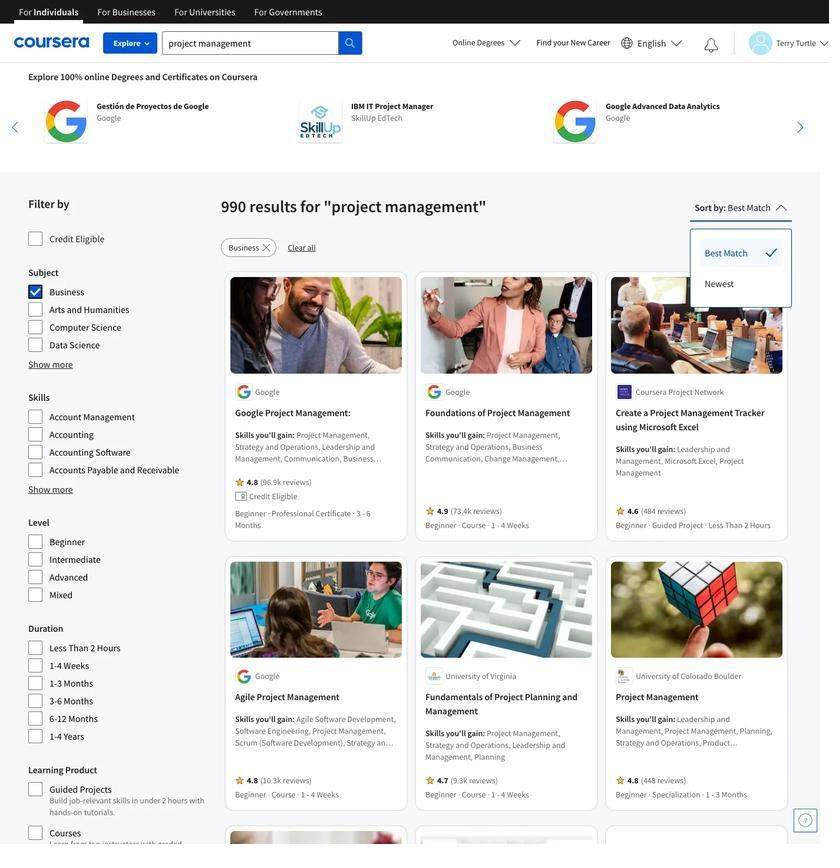 Task type: describe. For each thing, give the bounding box(es) containing it.
project inside google project management: link
[[265, 407, 294, 418]]

list box containing best match
[[691, 229, 792, 307]]

: down create a project management tracker using microsoft excel
[[673, 444, 676, 454]]

gain for foundations of project management
[[468, 430, 483, 440]]

4.7
[[437, 775, 448, 786]]

0 vertical spatial credit eligible
[[50, 233, 104, 245]]

coursera image
[[14, 33, 89, 52]]

mixed
[[50, 589, 73, 601]]

science for data science
[[70, 339, 100, 351]]

tutorials.
[[84, 807, 115, 818]]

job-
[[69, 795, 83, 806]]

skills down google project management:
[[235, 430, 254, 440]]

- for project management
[[712, 790, 714, 800]]

for governments
[[254, 6, 322, 18]]

4.8 for management:
[[247, 477, 258, 487]]

skills you'll gain : for foundations of project management
[[426, 430, 487, 440]]

management"
[[385, 196, 487, 217]]

0 vertical spatial match
[[747, 202, 771, 213]]

4.8 (96.9k reviews)
[[247, 477, 312, 487]]

2 vertical spatial 3
[[716, 790, 720, 800]]

data inside 'subject' group
[[50, 339, 68, 351]]

clear all
[[288, 242, 316, 253]]

management inside 'skills' group
[[83, 411, 135, 423]]

gestión
[[97, 101, 124, 111]]

google project management: link
[[235, 405, 397, 420]]

1- for 1-4 years
[[50, 730, 57, 742]]

project management link
[[616, 690, 778, 704]]

management inside "link"
[[646, 691, 699, 703]]

strategy
[[426, 740, 454, 751]]

skills you'll gain : for google project management:
[[235, 430, 297, 440]]

6 inside duration group
[[57, 695, 62, 707]]

filter
[[28, 196, 55, 211]]

create a project management tracker using microsoft excel link
[[616, 405, 778, 434]]

management:
[[296, 407, 351, 418]]

banner navigation
[[9, 0, 332, 32]]

4.6 (484 reviews)
[[628, 506, 687, 516]]

gain for project management
[[658, 714, 673, 725]]

2 inside build job-relevant skills in under 2 hours with hands-on tutorials.
[[162, 795, 166, 806]]

newest
[[705, 278, 734, 289]]

by for sort
[[714, 202, 724, 213]]

"project
[[324, 196, 382, 217]]

skills you'll gain : up strategy
[[426, 728, 487, 739]]

find your new career
[[537, 37, 611, 48]]

3-
[[50, 695, 57, 707]]

1-4 weeks
[[50, 660, 89, 671]]

reviews) for project
[[658, 775, 687, 786]]

4.8 (10.3k reviews)
[[247, 775, 312, 786]]

2 inside duration group
[[90, 642, 95, 654]]

leadership and management, microsoft excel, project management
[[616, 444, 744, 478]]

explore
[[28, 71, 58, 83]]

4.7 (9.3k reviews)
[[437, 775, 498, 786]]

(73.4k
[[451, 506, 472, 516]]

for for universities
[[174, 6, 187, 18]]

0 vertical spatial hours
[[750, 520, 771, 530]]

course for agile
[[272, 790, 296, 800]]

1 horizontal spatial less
[[709, 520, 724, 530]]

beginner · course · 1 - 4 weeks for agile
[[235, 790, 339, 800]]

show more button for data
[[28, 357, 73, 371]]

you'll down using
[[637, 444, 657, 454]]

account management
[[50, 411, 135, 423]]

beginner for project management
[[616, 790, 647, 800]]

2 placeholder image from the left
[[421, 831, 592, 844]]

data science
[[50, 339, 100, 351]]

1 horizontal spatial on
[[210, 71, 220, 83]]

build job-relevant skills in under 2 hours with hands-on tutorials.
[[50, 795, 205, 818]]

990
[[221, 196, 246, 217]]

for for individuals
[[19, 6, 32, 18]]

fundamentals of project planning and management link
[[426, 690, 588, 718]]

using
[[616, 421, 638, 433]]

by for filter
[[57, 196, 69, 211]]

computer science
[[50, 321, 121, 333]]

4.8 left (448
[[628, 775, 639, 786]]

business inside 'subject' group
[[50, 286, 84, 298]]

1 horizontal spatial credit eligible
[[249, 491, 297, 502]]

boulder
[[714, 671, 742, 682]]

months inside beginner · professional certificate · 3 - 6 months
[[235, 520, 261, 530]]

fundamentals
[[426, 691, 483, 703]]

excel,
[[699, 456, 718, 466]]

google advanced data analytics google
[[606, 101, 720, 123]]

0 horizontal spatial coursera
[[222, 71, 258, 83]]

3 placeholder image from the left
[[611, 831, 783, 844]]

subject group
[[28, 265, 214, 353]]

months right 'specialization'
[[722, 790, 748, 800]]

1- for 1-3 months
[[50, 677, 57, 689]]

for for businesses
[[97, 6, 110, 18]]

of for fundamentals of project planning and management
[[485, 691, 493, 703]]

google image for google advanced data analytics google
[[554, 100, 597, 143]]

skills you'll gain : for project management
[[616, 714, 677, 725]]

3 inside duration group
[[57, 677, 62, 689]]

skills you'll gain : down using
[[616, 444, 677, 454]]

degrees
[[111, 71, 143, 83]]

- for fundamentals of project planning and management
[[497, 790, 500, 800]]

relevant
[[83, 795, 111, 806]]

- for agile project management
[[307, 790, 309, 800]]

specialization
[[652, 790, 701, 800]]

4 for agile
[[311, 790, 315, 800]]

management, inside leadership and management, microsoft excel, project management
[[616, 456, 663, 466]]

subject
[[28, 266, 59, 278]]

(96.9k
[[260, 477, 281, 487]]

reviews) for create
[[658, 506, 687, 516]]

google project management:
[[235, 407, 351, 418]]

accounting software
[[50, 446, 131, 458]]

arts and humanities
[[50, 304, 129, 315]]

reviews) for google
[[283, 477, 312, 487]]

more for data
[[52, 358, 73, 370]]

under
[[140, 795, 160, 806]]

0 vertical spatial 2
[[745, 520, 749, 530]]

level
[[28, 516, 49, 528]]

accounting for accounting software
[[50, 446, 94, 458]]

1 for agile
[[301, 790, 305, 800]]

on inside build job-relevant skills in under 2 hours with hands-on tutorials.
[[73, 807, 82, 818]]

proyectos
[[136, 101, 172, 111]]

course for fundamentals
[[462, 790, 486, 800]]

new
[[571, 37, 586, 48]]

skills down agile
[[235, 714, 254, 725]]

4 up 1-3 months
[[57, 660, 62, 671]]

in
[[132, 795, 138, 806]]

: down foundations of project management
[[483, 430, 485, 440]]

show for accounts
[[28, 483, 50, 495]]

gain up operations,
[[468, 728, 483, 739]]

with
[[189, 795, 205, 806]]

1 de from the left
[[126, 101, 135, 111]]

you'll for agile project management
[[256, 714, 276, 725]]

leadership inside project management, strategy and operations, leadership and management, planning
[[513, 740, 551, 751]]

beginner · specialization · 1 - 3 months
[[616, 790, 748, 800]]

1-3 months
[[50, 677, 93, 689]]

you'll up strategy
[[446, 728, 466, 739]]

business button
[[221, 238, 276, 257]]

planning inside project management, strategy and operations, leadership and management, planning
[[475, 752, 505, 762]]

beginner for agile project management
[[235, 790, 266, 800]]

of for university of colorado boulder
[[673, 671, 679, 682]]

individuals
[[34, 6, 79, 18]]

duration group
[[28, 621, 214, 744]]

software
[[96, 446, 131, 458]]

: down agile project management
[[293, 714, 295, 725]]

for universities
[[174, 6, 236, 18]]

show more for accounts payable and receivable
[[28, 483, 73, 495]]

4.9 (73.4k reviews)
[[437, 506, 502, 516]]

build
[[50, 795, 68, 806]]

advanced inside 'google advanced data analytics google'
[[633, 101, 668, 111]]

12
[[57, 713, 67, 725]]

agile project management
[[235, 691, 340, 703]]

6-
[[50, 713, 57, 725]]

1-4 years
[[50, 730, 84, 742]]

match inside list box
[[724, 247, 748, 259]]

project inside the fundamentals of project planning and management
[[495, 691, 523, 703]]

1 horizontal spatial management,
[[513, 728, 560, 739]]

0 horizontal spatial best
[[705, 247, 722, 259]]

skillup edtech image
[[299, 100, 342, 143]]

less than 2 hours
[[50, 642, 121, 654]]

beginner · course · 1 - 4 weeks for fundamentals
[[426, 790, 529, 800]]

4 for foundations
[[501, 520, 506, 530]]

months for 1-3 months
[[64, 677, 93, 689]]

(10.3k
[[260, 775, 281, 786]]

beginner · professional certificate · 3 - 6 months
[[235, 508, 371, 530]]

accounts payable and receivable
[[50, 464, 179, 476]]

project inside project management, strategy and operations, leadership and management, planning
[[487, 728, 511, 739]]

english button
[[617, 24, 688, 62]]

0 horizontal spatial credit
[[50, 233, 74, 245]]

governments
[[269, 6, 322, 18]]

4 for fundamentals
[[501, 790, 506, 800]]

professional
[[272, 508, 314, 519]]

beginner for foundations of project management
[[426, 520, 457, 530]]

university of virginia
[[446, 671, 517, 682]]

: right sort
[[724, 202, 726, 213]]

3 inside beginner · professional certificate · 3 - 6 months
[[357, 508, 361, 519]]

(9.3k
[[451, 775, 468, 786]]



Task type: locate. For each thing, give the bounding box(es) containing it.
4.6
[[628, 506, 639, 516]]

for individuals
[[19, 6, 79, 18]]

0 vertical spatial planning
[[525, 691, 561, 703]]

- inside beginner · professional certificate · 3 - 6 months
[[362, 508, 365, 519]]

1- up 3-
[[50, 677, 57, 689]]

4 left years
[[57, 730, 62, 742]]

leadership up excel,
[[677, 444, 715, 454]]

analytics
[[687, 101, 720, 111]]

skills down using
[[616, 444, 635, 454]]

you'll down google project management:
[[256, 430, 276, 440]]

foundations of project management link
[[426, 405, 588, 420]]

sort
[[695, 202, 712, 213]]

1 google image from the left
[[45, 100, 87, 143]]

ibm it project manager skillup edtech
[[351, 101, 434, 123]]

business inside button
[[229, 242, 259, 253]]

beginner
[[235, 508, 266, 519], [426, 520, 457, 530], [616, 520, 647, 530], [50, 536, 85, 548], [235, 790, 266, 800], [426, 790, 457, 800], [616, 790, 647, 800]]

1 horizontal spatial 2
[[162, 795, 166, 806]]

payable
[[87, 464, 118, 476]]

learning product group
[[28, 763, 214, 844]]

microsoft inside leadership and management, microsoft excel, project management
[[665, 456, 697, 466]]

0 vertical spatial more
[[52, 358, 73, 370]]

None search field
[[162, 31, 363, 55]]

skillup
[[351, 113, 376, 123]]

0 horizontal spatial than
[[68, 642, 89, 654]]

microsoft inside create a project management tracker using microsoft excel
[[640, 421, 677, 433]]

skills you'll gain : down the "foundations"
[[426, 430, 487, 440]]

skills up account
[[28, 391, 50, 403]]

google
[[184, 101, 209, 111], [606, 101, 631, 111], [97, 113, 121, 123], [606, 113, 630, 123], [255, 387, 280, 397], [446, 387, 470, 397], [235, 407, 263, 418], [255, 671, 280, 682]]

beginner inside level group
[[50, 536, 85, 548]]

1 vertical spatial match
[[724, 247, 748, 259]]

1 for project
[[706, 790, 710, 800]]

skills down project management
[[616, 714, 635, 725]]

show more button down accounts at the bottom left of the page
[[28, 482, 73, 496]]

university
[[446, 671, 480, 682], [636, 671, 671, 682]]

management, down strategy
[[426, 752, 473, 762]]

1 vertical spatial eligible
[[272, 491, 297, 502]]

1- up 1-3 months
[[50, 660, 57, 671]]

1 vertical spatial 2
[[90, 642, 95, 654]]

0 vertical spatial less
[[709, 520, 724, 530]]

accounts
[[50, 464, 85, 476]]

courses
[[50, 827, 81, 839]]

by right sort
[[714, 202, 724, 213]]

skills group
[[28, 390, 214, 478]]

and inside the fundamentals of project planning and management
[[563, 691, 578, 703]]

science
[[91, 321, 121, 333], [70, 339, 100, 351]]

4.8 left the (96.9k
[[247, 477, 258, 487]]

leadership right operations,
[[513, 740, 551, 751]]

1 vertical spatial show more button
[[28, 482, 73, 496]]

2
[[745, 520, 749, 530], [90, 642, 95, 654], [162, 795, 166, 806]]

1 vertical spatial guided
[[50, 784, 78, 795]]

reviews) for foundations
[[473, 506, 502, 516]]

operations,
[[471, 740, 511, 751]]

1 vertical spatial hours
[[97, 642, 121, 654]]

0 horizontal spatial business
[[50, 286, 84, 298]]

gain down project management
[[658, 714, 673, 725]]

2 horizontal spatial placeholder image
[[611, 831, 783, 844]]

0 vertical spatial management,
[[616, 456, 663, 466]]

list box
[[691, 229, 792, 307]]

beginner · course · 1 - 4 weeks
[[426, 520, 529, 530], [235, 790, 339, 800], [426, 790, 529, 800]]

match right sort
[[747, 202, 771, 213]]

2 1- from the top
[[50, 677, 57, 689]]

intermediate
[[50, 554, 101, 565]]

guided
[[652, 520, 677, 530], [50, 784, 78, 795]]

gain for google project management:
[[277, 430, 293, 440]]

1 horizontal spatial guided
[[652, 520, 677, 530]]

0 horizontal spatial eligible
[[75, 233, 104, 245]]

filter by
[[28, 196, 69, 211]]

a
[[644, 407, 649, 418]]

gain down google project management:
[[277, 430, 293, 440]]

less inside duration group
[[50, 642, 67, 654]]

3
[[357, 508, 361, 519], [57, 677, 62, 689], [716, 790, 720, 800]]

2 vertical spatial 2
[[162, 795, 166, 806]]

foundations of project management
[[426, 407, 570, 418]]

university of colorado boulder
[[636, 671, 742, 682]]

accounting down account
[[50, 429, 94, 440]]

and inside 'skills' group
[[120, 464, 135, 476]]

1-
[[50, 660, 57, 671], [50, 677, 57, 689], [50, 730, 57, 742]]

accounting
[[50, 429, 94, 440], [50, 446, 94, 458]]

credit down filter by
[[50, 233, 74, 245]]

tracker
[[735, 407, 765, 418]]

months
[[235, 520, 261, 530], [64, 677, 93, 689], [64, 695, 93, 707], [68, 713, 98, 725], [722, 790, 748, 800]]

receivable
[[137, 464, 179, 476]]

show more for data science
[[28, 358, 73, 370]]

skills you'll gain : down google project management:
[[235, 430, 297, 440]]

1 accounting from the top
[[50, 429, 94, 440]]

more for accounts
[[52, 483, 73, 495]]

reviews)
[[283, 477, 312, 487], [473, 506, 502, 516], [658, 506, 687, 516], [283, 775, 312, 786], [469, 775, 498, 786], [658, 775, 687, 786]]

0 horizontal spatial 2
[[90, 642, 95, 654]]

weeks inside duration group
[[64, 660, 89, 671]]

0 vertical spatial 1-
[[50, 660, 57, 671]]

1 horizontal spatial eligible
[[272, 491, 297, 502]]

course down 4.8 (10.3k reviews)
[[272, 790, 296, 800]]

hours inside duration group
[[97, 642, 121, 654]]

3-6 months
[[50, 695, 93, 707]]

de right gestión
[[126, 101, 135, 111]]

1 horizontal spatial data
[[669, 101, 686, 111]]

1 for foundations
[[491, 520, 496, 530]]

business up arts
[[50, 286, 84, 298]]

1 more from the top
[[52, 358, 73, 370]]

2 de from the left
[[173, 101, 182, 111]]

1 horizontal spatial 6
[[367, 508, 371, 519]]

fundamentals of project planning and management
[[426, 691, 578, 717]]

weeks for agile project management
[[317, 790, 339, 800]]

management inside create a project management tracker using microsoft excel
[[681, 407, 733, 418]]

4
[[501, 520, 506, 530], [57, 660, 62, 671], [57, 730, 62, 742], [311, 790, 315, 800], [501, 790, 506, 800]]

reviews) up 'specialization'
[[658, 775, 687, 786]]

1 vertical spatial advanced
[[50, 571, 88, 583]]

weeks for fundamentals of project planning and management
[[507, 790, 529, 800]]

- right certificate
[[362, 508, 365, 519]]

0 vertical spatial best
[[728, 202, 745, 213]]

beginner down 4.7
[[426, 790, 457, 800]]

0 horizontal spatial advanced
[[50, 571, 88, 583]]

computer
[[50, 321, 89, 333]]

less
[[709, 520, 724, 530], [50, 642, 67, 654]]

0 vertical spatial show
[[28, 358, 50, 370]]

beginner down (448
[[616, 790, 647, 800]]

science down computer science
[[70, 339, 100, 351]]

of
[[478, 407, 486, 418], [482, 671, 489, 682], [673, 671, 679, 682], [485, 691, 493, 703]]

0 vertical spatial science
[[91, 321, 121, 333]]

project management, strategy and operations, leadership and management, planning
[[426, 728, 566, 762]]

1 vertical spatial than
[[68, 642, 89, 654]]

beginner inside beginner · professional certificate · 3 - 6 months
[[235, 508, 266, 519]]

0 horizontal spatial google image
[[45, 100, 87, 143]]

you'll for project management
[[637, 714, 657, 725]]

1 vertical spatial more
[[52, 483, 73, 495]]

- right 'specialization'
[[712, 790, 714, 800]]

100%
[[60, 71, 82, 83]]

you'll for google project management:
[[256, 430, 276, 440]]

0 vertical spatial 3
[[357, 508, 361, 519]]

1 horizontal spatial hours
[[750, 520, 771, 530]]

match up newest at the top
[[724, 247, 748, 259]]

0 vertical spatial advanced
[[633, 101, 668, 111]]

for left businesses
[[97, 6, 110, 18]]

2 university from the left
[[636, 671, 671, 682]]

months up "6-12 months" on the left of page
[[64, 695, 93, 707]]

reviews) right (9.3k
[[469, 775, 498, 786]]

skills you'll gain :
[[235, 430, 297, 440], [426, 430, 487, 440], [616, 444, 677, 454], [235, 714, 297, 725], [616, 714, 677, 725], [426, 728, 487, 739]]

universities
[[189, 6, 236, 18]]

(448
[[641, 775, 656, 786]]

show down data science at left top
[[28, 358, 50, 370]]

1 vertical spatial show more
[[28, 483, 73, 495]]

- down 4.8 (10.3k reviews)
[[307, 790, 309, 800]]

2 accounting from the top
[[50, 446, 94, 458]]

clear all button
[[281, 238, 323, 257]]

duration
[[28, 623, 63, 634]]

certificate
[[316, 508, 351, 519]]

1 horizontal spatial business
[[229, 242, 259, 253]]

1 horizontal spatial 3
[[357, 508, 361, 519]]

science down humanities
[[91, 321, 121, 333]]

0 vertical spatial accounting
[[50, 429, 94, 440]]

3 1- from the top
[[50, 730, 57, 742]]

skills
[[28, 391, 50, 403], [235, 430, 254, 440], [426, 430, 445, 440], [616, 444, 635, 454], [235, 714, 254, 725], [616, 714, 635, 725], [426, 728, 445, 739]]

beginner for fundamentals of project planning and management
[[426, 790, 457, 800]]

credit
[[50, 233, 74, 245], [249, 491, 270, 502]]

it
[[367, 101, 374, 111]]

and inside leadership and management, microsoft excel, project management
[[717, 444, 730, 454]]

eligible
[[75, 233, 104, 245], [272, 491, 297, 502]]

data inside 'google advanced data analytics google'
[[669, 101, 686, 111]]

beginner · course · 1 - 4 weeks for foundations
[[426, 520, 529, 530]]

: down project management
[[673, 714, 676, 725]]

4 for from the left
[[254, 6, 267, 18]]

6 right certificate
[[367, 508, 371, 519]]

: up operations,
[[483, 728, 485, 739]]

1 down 4.8 (10.3k reviews)
[[301, 790, 305, 800]]

of for foundations of project management
[[478, 407, 486, 418]]

0 vertical spatial show more
[[28, 358, 73, 370]]

more down accounts at the bottom left of the page
[[52, 483, 73, 495]]

- for foundations of project management
[[497, 520, 500, 530]]

4.8 left (10.3k
[[247, 775, 258, 786]]

0 horizontal spatial placeholder image
[[231, 831, 402, 844]]

planning
[[525, 691, 561, 703], [475, 752, 505, 762]]

gain for agile project management
[[277, 714, 293, 725]]

0 vertical spatial microsoft
[[640, 421, 677, 433]]

excel
[[679, 421, 699, 433]]

2 show more from the top
[[28, 483, 73, 495]]

0 vertical spatial credit
[[50, 233, 74, 245]]

coursera right certificates in the top of the page
[[222, 71, 258, 83]]

you'll down agile project management
[[256, 714, 276, 725]]

1 vertical spatial less
[[50, 642, 67, 654]]

for
[[19, 6, 32, 18], [97, 6, 110, 18], [174, 6, 187, 18], [254, 6, 267, 18]]

and inside 'subject' group
[[67, 304, 82, 315]]

2 show more button from the top
[[28, 482, 73, 496]]

skills up strategy
[[426, 728, 445, 739]]

gain down create a project management tracker using microsoft excel
[[658, 444, 673, 454]]

0 vertical spatial coursera
[[222, 71, 258, 83]]

credit eligible down the (96.9k
[[249, 491, 297, 502]]

4 down 4.9 (73.4k reviews)
[[501, 520, 506, 530]]

1 horizontal spatial coursera
[[636, 387, 667, 397]]

hours
[[750, 520, 771, 530], [97, 642, 121, 654]]

show more down accounts at the bottom left of the page
[[28, 483, 73, 495]]

explore 100% online degrees and certificates on coursera
[[28, 71, 258, 83]]

2 show from the top
[[28, 483, 50, 495]]

1 horizontal spatial than
[[725, 520, 743, 530]]

0 vertical spatial guided
[[652, 520, 677, 530]]

find
[[537, 37, 552, 48]]

google image
[[45, 100, 87, 143], [554, 100, 597, 143]]

1 vertical spatial data
[[50, 339, 68, 351]]

of down the university of virginia at the right bottom of page
[[485, 691, 493, 703]]

guided down '4.6 (484 reviews)'
[[652, 520, 677, 530]]

management inside leadership and management, microsoft excel, project management
[[616, 467, 661, 478]]

1 horizontal spatial placeholder image
[[421, 831, 592, 844]]

google image for gestión de proyectos de google google
[[45, 100, 87, 143]]

show more button
[[28, 357, 73, 371], [28, 482, 73, 496]]

microsoft down a at the right top of the page
[[640, 421, 677, 433]]

project
[[375, 101, 401, 111], [669, 387, 693, 397], [265, 407, 294, 418], [487, 407, 516, 418], [650, 407, 679, 418], [720, 456, 744, 466], [679, 520, 704, 530], [257, 691, 285, 703], [495, 691, 523, 703], [616, 691, 645, 703], [487, 728, 511, 739]]

beginner · course · 1 - 4 weeks down 4.9 (73.4k reviews)
[[426, 520, 529, 530]]

beginner up the intermediate on the left bottom of page
[[50, 536, 85, 548]]

beginner down "4.6"
[[616, 520, 647, 530]]

1 horizontal spatial by
[[714, 202, 724, 213]]

1 right 'specialization'
[[706, 790, 710, 800]]

project inside project management "link"
[[616, 691, 645, 703]]

best right sort
[[728, 202, 745, 213]]

skills
[[113, 795, 130, 806]]

than inside duration group
[[68, 642, 89, 654]]

placeholder image
[[231, 831, 402, 844], [421, 831, 592, 844], [611, 831, 783, 844]]

all
[[307, 242, 316, 253]]

projects
[[80, 784, 112, 795]]

show more button for accounts
[[28, 482, 73, 496]]

0 horizontal spatial on
[[73, 807, 82, 818]]

reviews) right the (96.9k
[[283, 477, 312, 487]]

you'll for foundations of project management
[[446, 430, 466, 440]]

project inside foundations of project management link
[[487, 407, 516, 418]]

1 vertical spatial best
[[705, 247, 722, 259]]

show notifications image
[[705, 38, 719, 52]]

science for computer science
[[91, 321, 121, 333]]

university up 'fundamentals'
[[446, 671, 480, 682]]

credit eligible down filter by
[[50, 233, 104, 245]]

1 for from the left
[[19, 6, 32, 18]]

2 vertical spatial 1-
[[50, 730, 57, 742]]

coursera project network
[[636, 387, 724, 397]]

of inside the fundamentals of project planning and management
[[485, 691, 493, 703]]

1 show more button from the top
[[28, 357, 73, 371]]

1 vertical spatial coursera
[[636, 387, 667, 397]]

1 horizontal spatial planning
[[525, 691, 561, 703]]

1 horizontal spatial google image
[[554, 100, 597, 143]]

reviews) for agile
[[283, 775, 312, 786]]

of left colorado
[[673, 671, 679, 682]]

find your new career link
[[531, 35, 617, 50]]

1 horizontal spatial best
[[728, 202, 745, 213]]

1 show from the top
[[28, 358, 50, 370]]

1 vertical spatial credit
[[249, 491, 270, 502]]

management inside the fundamentals of project planning and management
[[426, 705, 478, 717]]

0 vertical spatial eligible
[[75, 233, 104, 245]]

show
[[28, 358, 50, 370], [28, 483, 50, 495]]

0 horizontal spatial by
[[57, 196, 69, 211]]

0 horizontal spatial credit eligible
[[50, 233, 104, 245]]

humanities
[[84, 304, 129, 315]]

months down the (96.9k
[[235, 520, 261, 530]]

manager
[[402, 101, 434, 111]]

gestión de proyectos de google google
[[97, 101, 209, 123]]

for left universities
[[174, 6, 187, 18]]

project inside ibm it project manager skillup edtech
[[375, 101, 401, 111]]

1 vertical spatial credit eligible
[[249, 491, 297, 502]]

2 horizontal spatial 3
[[716, 790, 720, 800]]

beginner down the (96.9k
[[235, 508, 266, 519]]

1 for fundamentals
[[491, 790, 496, 800]]

1- down 6-
[[50, 730, 57, 742]]

university for fundamentals
[[446, 671, 480, 682]]

on down 'job-'
[[73, 807, 82, 818]]

1 vertical spatial leadership
[[513, 740, 551, 751]]

2 horizontal spatial 2
[[745, 520, 749, 530]]

2 more from the top
[[52, 483, 73, 495]]

years
[[64, 730, 84, 742]]

beginner down 4.9
[[426, 520, 457, 530]]

0 horizontal spatial de
[[126, 101, 135, 111]]

project inside leadership and management, microsoft excel, project management
[[720, 456, 744, 466]]

help center image
[[799, 814, 813, 828]]

4.9
[[437, 506, 448, 516]]

reviews) right (73.4k on the bottom of the page
[[473, 506, 502, 516]]

for left governments
[[254, 6, 267, 18]]

edtech
[[378, 113, 403, 123]]

1 vertical spatial management,
[[513, 728, 560, 739]]

1 horizontal spatial credit
[[249, 491, 270, 502]]

1 show more from the top
[[28, 358, 73, 370]]

coursera up a at the right top of the page
[[636, 387, 667, 397]]

2 vertical spatial management,
[[426, 752, 473, 762]]

businesses
[[112, 6, 156, 18]]

university for project
[[636, 671, 671, 682]]

0 horizontal spatial hours
[[97, 642, 121, 654]]

on right certificates in the top of the page
[[210, 71, 220, 83]]

0 vertical spatial 6
[[367, 508, 371, 519]]

1 vertical spatial business
[[50, 286, 84, 298]]

business
[[229, 242, 259, 253], [50, 286, 84, 298]]

months up years
[[68, 713, 98, 725]]

1 down 4.9 (73.4k reviews)
[[491, 520, 496, 530]]

3 for from the left
[[174, 6, 187, 18]]

data down computer at left
[[50, 339, 68, 351]]

3 up 3-
[[57, 677, 62, 689]]

1 placeholder image from the left
[[231, 831, 402, 844]]

0 horizontal spatial 3
[[57, 677, 62, 689]]

level group
[[28, 515, 214, 603]]

show up level
[[28, 483, 50, 495]]

1 horizontal spatial advanced
[[633, 101, 668, 111]]

:
[[724, 202, 726, 213], [293, 430, 295, 440], [483, 430, 485, 440], [673, 444, 676, 454], [293, 714, 295, 725], [673, 714, 676, 725], [483, 728, 485, 739]]

0 vertical spatial than
[[725, 520, 743, 530]]

accounting for accounting
[[50, 429, 94, 440]]

project inside create a project management tracker using microsoft excel
[[650, 407, 679, 418]]

of for university of virginia
[[482, 671, 489, 682]]

0 horizontal spatial planning
[[475, 752, 505, 762]]

product
[[65, 764, 97, 776]]

4 down 4.8 (10.3k reviews)
[[311, 790, 315, 800]]

project inside agile project management link
[[257, 691, 285, 703]]

0 horizontal spatial university
[[446, 671, 480, 682]]

6 up 12
[[57, 695, 62, 707]]

guided down learning product
[[50, 784, 78, 795]]

match
[[747, 202, 771, 213], [724, 247, 748, 259]]

skills you'll gain : for agile project management
[[235, 714, 297, 725]]

and
[[145, 71, 161, 83], [67, 304, 82, 315], [717, 444, 730, 454], [120, 464, 135, 476], [563, 691, 578, 703], [456, 740, 469, 751], [552, 740, 566, 751]]

6 inside beginner · professional certificate · 3 - 6 months
[[367, 508, 371, 519]]

show for data
[[28, 358, 50, 370]]

more
[[52, 358, 73, 370], [52, 483, 73, 495]]

certificates
[[162, 71, 208, 83]]

1- for 1-4 weeks
[[50, 660, 57, 671]]

2 for from the left
[[97, 6, 110, 18]]

0 horizontal spatial management,
[[426, 752, 473, 762]]

reviews) for fundamentals
[[469, 775, 498, 786]]

for for governments
[[254, 6, 267, 18]]

beginner · course · 1 - 4 weeks down 4.8 (10.3k reviews)
[[235, 790, 339, 800]]

skills you'll gain : down agile
[[235, 714, 297, 725]]

0 vertical spatial show more button
[[28, 357, 73, 371]]

skills down the "foundations"
[[426, 430, 445, 440]]

course for foundations
[[462, 520, 486, 530]]

for left individuals
[[19, 6, 32, 18]]

1 vertical spatial planning
[[475, 752, 505, 762]]

0 vertical spatial on
[[210, 71, 220, 83]]

0 horizontal spatial guided
[[50, 784, 78, 795]]

months for 6-12 months
[[68, 713, 98, 725]]

skills inside group
[[28, 391, 50, 403]]

guided inside "learning product" group
[[50, 784, 78, 795]]

1 1- from the top
[[50, 660, 57, 671]]

learning
[[28, 764, 63, 776]]

beginner · guided project · less than 2 hours
[[616, 520, 771, 530]]

·
[[268, 508, 270, 519], [353, 508, 355, 519], [458, 520, 460, 530], [488, 520, 490, 530], [649, 520, 651, 530], [705, 520, 707, 530], [268, 790, 270, 800], [297, 790, 299, 800], [458, 790, 460, 800], [488, 790, 490, 800], [649, 790, 651, 800], [702, 790, 705, 800]]

months for 3-6 months
[[64, 695, 93, 707]]

beginner for create a project management tracker using microsoft excel
[[616, 520, 647, 530]]

on
[[210, 71, 220, 83], [73, 807, 82, 818]]

weeks for foundations of project management
[[507, 520, 529, 530]]

business down 990
[[229, 242, 259, 253]]

0 vertical spatial leadership
[[677, 444, 715, 454]]

leadership inside leadership and management, microsoft excel, project management
[[677, 444, 715, 454]]

1 vertical spatial microsoft
[[665, 456, 697, 466]]

0 vertical spatial business
[[229, 242, 259, 253]]

you'll down project management
[[637, 714, 657, 725]]

1 vertical spatial science
[[70, 339, 100, 351]]

: down google project management:
[[293, 430, 295, 440]]

4.8 for management
[[247, 775, 258, 786]]

1 vertical spatial 6
[[57, 695, 62, 707]]

0 horizontal spatial less
[[50, 642, 67, 654]]

advanced inside level group
[[50, 571, 88, 583]]

planning inside the fundamentals of project planning and management
[[525, 691, 561, 703]]

2 google image from the left
[[554, 100, 597, 143]]

3 right certificate
[[357, 508, 361, 519]]

more down data science at left top
[[52, 358, 73, 370]]

beginner · course · 1 - 4 weeks down 4.7 (9.3k reviews)
[[426, 790, 529, 800]]

1 horizontal spatial university
[[636, 671, 671, 682]]

0 horizontal spatial leadership
[[513, 740, 551, 751]]

1 university from the left
[[446, 671, 480, 682]]

1 vertical spatial on
[[73, 807, 82, 818]]

gain down foundations of project management
[[468, 430, 483, 440]]

agile
[[235, 691, 255, 703]]



Task type: vqa. For each thing, say whether or not it's contained in the screenshot.
4.8 (96.9k reviews)
yes



